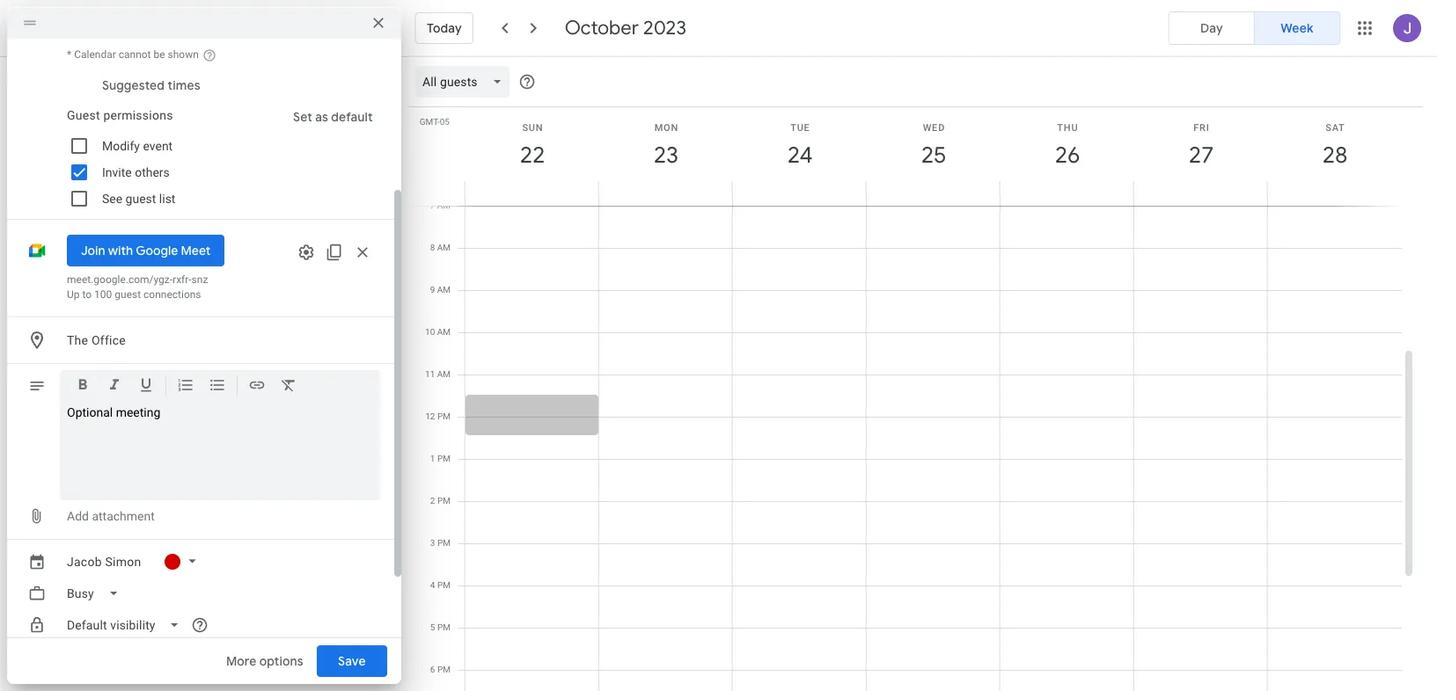 Task type: vqa. For each thing, say whether or not it's contained in the screenshot.


Task type: describe. For each thing, give the bounding box(es) containing it.
event
[[143, 139, 173, 153]]

the
[[67, 334, 88, 348]]

5
[[430, 623, 435, 633]]

100
[[94, 289, 112, 301]]

see
[[102, 192, 122, 206]]

add attachment button
[[60, 501, 162, 533]]

office
[[91, 334, 126, 348]]

Week radio
[[1254, 11, 1341, 45]]

group containing guest permissions
[[60, 101, 380, 212]]

shown
[[168, 48, 199, 61]]

wed
[[923, 122, 945, 134]]

2
[[430, 496, 435, 506]]

11 am
[[425, 370, 451, 379]]

25 column header
[[866, 107, 1001, 206]]

october
[[565, 16, 639, 40]]

friday, october 27 element
[[1181, 136, 1222, 176]]

be
[[154, 48, 165, 61]]

rxfr-
[[173, 274, 192, 286]]

7
[[430, 201, 435, 210]]

join with google meet
[[81, 243, 211, 259]]

sat 28
[[1322, 122, 1347, 170]]

others
[[135, 165, 170, 180]]

sunday, october 22 element
[[512, 136, 553, 176]]

28 column header
[[1268, 107, 1402, 206]]

gmt-
[[420, 117, 440, 127]]

join with google meet link
[[67, 235, 225, 267]]

the office button
[[60, 325, 380, 356]]

optional
[[67, 406, 113, 420]]

october 2023
[[565, 16, 687, 40]]

fri
[[1194, 122, 1210, 134]]

remove formatting image
[[280, 377, 298, 397]]

list
[[159, 192, 176, 206]]

23 column header
[[599, 107, 733, 206]]

*
[[67, 48, 71, 61]]

permissions
[[103, 108, 173, 122]]

the office
[[67, 334, 126, 348]]

guest
[[67, 108, 100, 122]]

26 column header
[[1000, 107, 1135, 206]]

thu
[[1057, 122, 1079, 134]]

invite
[[102, 165, 132, 180]]

invite others
[[102, 165, 170, 180]]

italic image
[[106, 377, 123, 397]]

guest permissions
[[67, 108, 173, 122]]

sat
[[1326, 122, 1346, 134]]

thursday, october 26 element
[[1047, 136, 1088, 176]]

9
[[430, 285, 435, 295]]

am for 8 am
[[437, 243, 451, 253]]

google
[[136, 243, 178, 259]]

to
[[82, 289, 92, 301]]

tue
[[791, 122, 810, 134]]

23
[[653, 141, 678, 170]]

day
[[1201, 20, 1224, 36]]

formatting options toolbar
[[60, 371, 380, 408]]

4 pm
[[430, 581, 451, 591]]

3
[[430, 539, 435, 548]]

24
[[786, 141, 812, 170]]

fri 27
[[1188, 122, 1213, 170]]

11
[[425, 370, 435, 379]]

am for 11 am
[[437, 370, 451, 379]]

modify event
[[102, 139, 173, 153]]

6
[[430, 665, 435, 675]]

times
[[168, 77, 200, 93]]

mon 23
[[653, 122, 679, 170]]

simon
[[105, 555, 141, 570]]

24 column header
[[732, 107, 867, 206]]

meet.google.com/ygz-
[[67, 274, 173, 286]]

27 column header
[[1134, 107, 1268, 206]]

10 am
[[425, 327, 451, 337]]

attachment
[[92, 510, 155, 524]]

monday, october 23 element
[[646, 136, 687, 176]]

27
[[1188, 141, 1213, 170]]

pm for 5 pm
[[437, 623, 451, 633]]

add attachment
[[67, 510, 155, 524]]

today button
[[415, 7, 473, 49]]

1
[[430, 454, 435, 464]]

7 am
[[430, 201, 451, 210]]



Task type: locate. For each thing, give the bounding box(es) containing it.
optional meeting
[[67, 406, 160, 420]]

wednesday, october 25 element
[[914, 136, 954, 176]]

join
[[81, 243, 105, 259]]

1 pm
[[430, 454, 451, 464]]

pm right 6
[[437, 665, 451, 675]]

5 am from the top
[[437, 370, 451, 379]]

9 am
[[430, 285, 451, 295]]

6 pm
[[430, 665, 451, 675]]

modify
[[102, 139, 140, 153]]

12 pm
[[425, 412, 451, 422]]

2 pm
[[430, 496, 451, 506]]

Day radio
[[1169, 11, 1255, 45]]

thu 26
[[1054, 122, 1079, 170]]

1 am from the top
[[437, 201, 451, 210]]

am for 9 am
[[437, 285, 451, 295]]

2 pm from the top
[[437, 454, 451, 464]]

2 am from the top
[[437, 243, 451, 253]]

guest inside "meet.google.com/ygz-rxfr-snz up to 100 guest connections"
[[115, 289, 141, 301]]

add
[[67, 510, 89, 524]]

group
[[60, 101, 380, 212]]

guest left list
[[126, 192, 156, 206]]

pm for 1 pm
[[437, 454, 451, 464]]

sun 22
[[519, 122, 544, 170]]

insert link image
[[248, 377, 266, 397]]

pm right 3 at the left bottom of page
[[437, 539, 451, 548]]

set as default button
[[286, 101, 380, 133]]

pm right 1
[[437, 454, 451, 464]]

option group containing day
[[1169, 11, 1341, 45]]

set
[[293, 109, 313, 125]]

tue 24
[[786, 122, 812, 170]]

10
[[425, 327, 435, 337]]

connections
[[144, 289, 201, 301]]

am for 7 am
[[437, 201, 451, 210]]

pm right 4
[[437, 581, 451, 591]]

suggested times
[[102, 77, 200, 93]]

suggested
[[102, 77, 165, 93]]

jacob simon
[[67, 555, 141, 570]]

week
[[1281, 20, 1314, 36]]

pm
[[437, 412, 451, 422], [437, 454, 451, 464], [437, 496, 451, 506], [437, 539, 451, 548], [437, 581, 451, 591], [437, 623, 451, 633], [437, 665, 451, 675]]

meet.google.com/ygz-rxfr-snz up to 100 guest connections
[[67, 274, 208, 301]]

pm for 3 pm
[[437, 539, 451, 548]]

snz
[[192, 274, 208, 286]]

pm right 5
[[437, 623, 451, 633]]

mon
[[655, 122, 679, 134]]

sun
[[522, 122, 543, 134]]

set as default
[[293, 109, 373, 125]]

25
[[920, 141, 945, 170]]

grid containing 22
[[408, 57, 1416, 692]]

see guest list
[[102, 192, 176, 206]]

suggested times button
[[95, 70, 207, 101]]

05
[[440, 117, 450, 127]]

numbered list image
[[177, 377, 195, 397]]

am right 7
[[437, 201, 451, 210]]

grid
[[408, 57, 1416, 692]]

bold image
[[74, 377, 92, 397]]

am for 10 am
[[437, 327, 451, 337]]

4
[[430, 581, 435, 591]]

wed 25
[[920, 122, 945, 170]]

22
[[519, 141, 544, 170]]

am right 8
[[437, 243, 451, 253]]

meet
[[181, 243, 211, 259]]

today
[[427, 20, 462, 36]]

pm for 2 pm
[[437, 496, 451, 506]]

3 pm
[[430, 539, 451, 548]]

pm for 12 pm
[[437, 412, 451, 422]]

tuesday, october 24 element
[[780, 136, 820, 176]]

gmt-05
[[420, 117, 450, 127]]

with
[[108, 243, 133, 259]]

22 column header
[[465, 107, 599, 206]]

pm for 6 pm
[[437, 665, 451, 675]]

up
[[67, 289, 80, 301]]

5 pm
[[430, 623, 451, 633]]

saturday, october 28 element
[[1315, 136, 1356, 176]]

cannot
[[119, 48, 151, 61]]

7 pm from the top
[[437, 665, 451, 675]]

4 am from the top
[[437, 327, 451, 337]]

pm right 2
[[437, 496, 451, 506]]

am right 9
[[437, 285, 451, 295]]

1 pm from the top
[[437, 412, 451, 422]]

am right 11
[[437, 370, 451, 379]]

pm right "12"
[[437, 412, 451, 422]]

default
[[331, 109, 373, 125]]

5 pm from the top
[[437, 581, 451, 591]]

2023
[[644, 16, 687, 40]]

0 vertical spatial guest
[[126, 192, 156, 206]]

* calendar cannot be shown
[[67, 48, 199, 61]]

None field
[[415, 66, 516, 98], [60, 578, 133, 610], [60, 610, 194, 642], [415, 66, 516, 98], [60, 578, 133, 610], [60, 610, 194, 642]]

3 pm from the top
[[437, 496, 451, 506]]

meeting
[[116, 406, 160, 420]]

guest
[[126, 192, 156, 206], [115, 289, 141, 301]]

pm for 4 pm
[[437, 581, 451, 591]]

1 vertical spatial guest
[[115, 289, 141, 301]]

26
[[1054, 141, 1079, 170]]

am right 10
[[437, 327, 451, 337]]

option group
[[1169, 11, 1341, 45]]

bulleted list image
[[209, 377, 226, 397]]

4 pm from the top
[[437, 539, 451, 548]]

guest down meet.google.com/ygz-
[[115, 289, 141, 301]]

28
[[1322, 141, 1347, 170]]

12
[[425, 412, 435, 422]]

am
[[437, 201, 451, 210], [437, 243, 451, 253], [437, 285, 451, 295], [437, 327, 451, 337], [437, 370, 451, 379]]

3 am from the top
[[437, 285, 451, 295]]

Description text field
[[67, 406, 373, 494]]

6 pm from the top
[[437, 623, 451, 633]]

underline image
[[137, 377, 155, 397]]

8
[[430, 243, 435, 253]]

jacob
[[67, 555, 102, 570]]

calendar
[[74, 48, 116, 61]]

8 am
[[430, 243, 451, 253]]

as
[[316, 109, 329, 125]]



